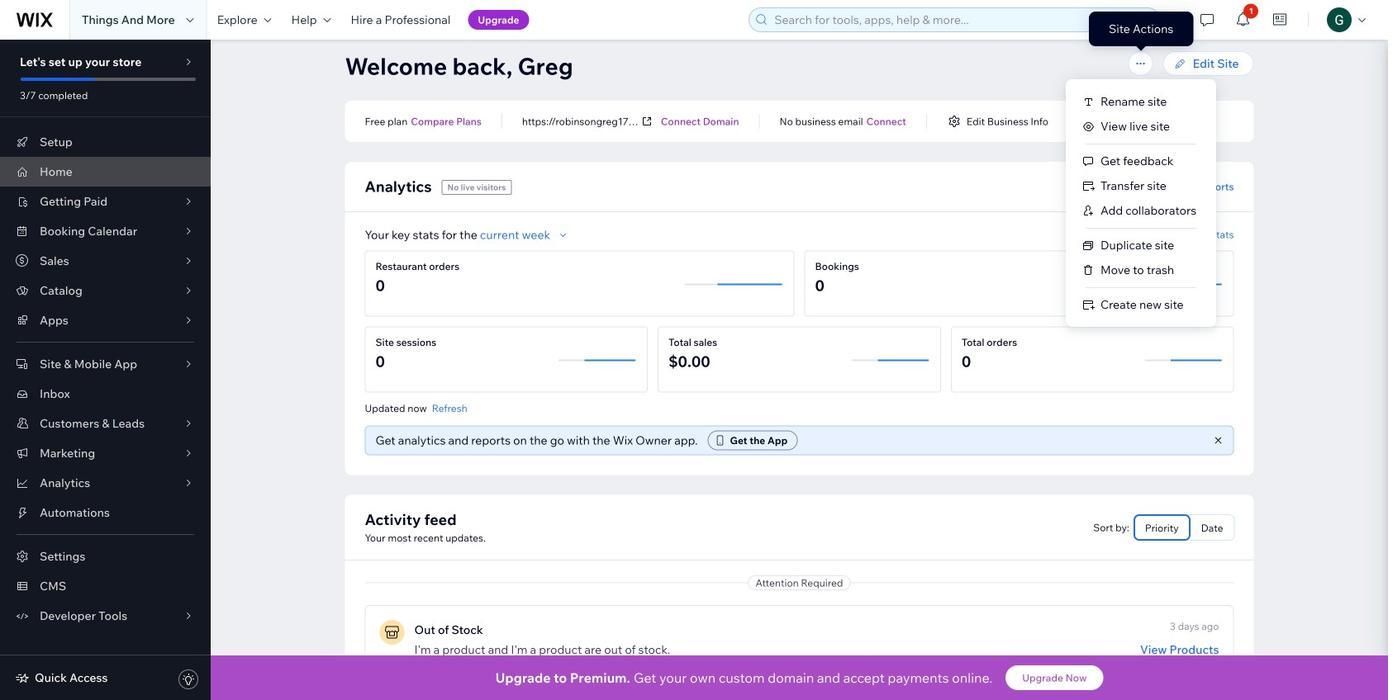 Task type: vqa. For each thing, say whether or not it's contained in the screenshot.
'menu'
yes



Task type: describe. For each thing, give the bounding box(es) containing it.
sidebar element
[[0, 40, 211, 701]]

Search for tools, apps, help & more... field
[[770, 8, 1155, 31]]



Task type: locate. For each thing, give the bounding box(es) containing it.
menu
[[1066, 89, 1216, 317]]



